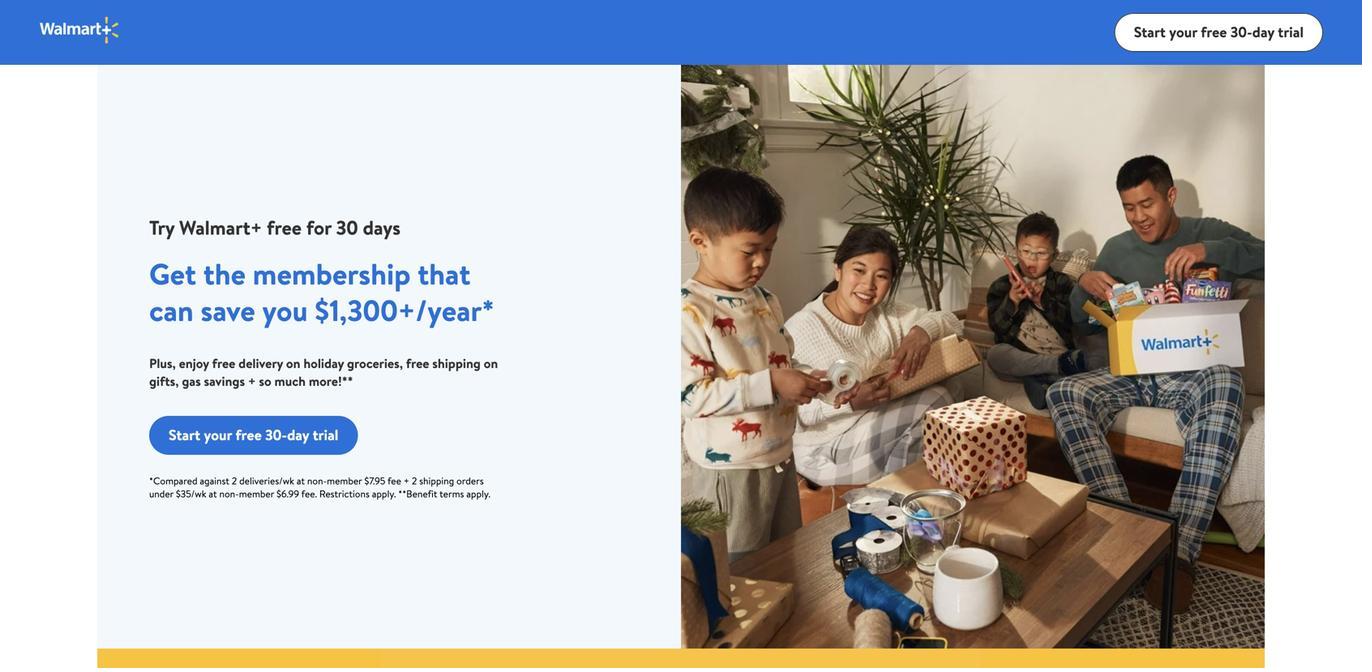 Task type: describe. For each thing, give the bounding box(es) containing it.
2 w+ image from the left
[[982, 649, 1265, 668]]

2 2 from the left
[[412, 474, 417, 488]]

you
[[262, 290, 308, 331]]

terms
[[440, 487, 464, 501]]

try walmart+ free for 30 days
[[149, 214, 401, 241]]

against
[[200, 474, 229, 488]]

day for the rightmost start your free 30-day trial button
[[1253, 22, 1275, 42]]

gifts,
[[149, 372, 179, 390]]

restrictions
[[319, 487, 370, 501]]

enjoy
[[179, 354, 209, 372]]

+ inside *compared against 2 deliveries/wk at non-member $7.95 fee + 2 shipping orders under $35/wk at non-member $6.99 fee. restrictions apply. **benefit terms apply.
[[404, 474, 410, 488]]

shipping inside plus, enjoy free delivery on holiday groceries, free shipping on gifts, gas savings + so much more!**
[[433, 354, 481, 372]]

delivery
[[239, 354, 283, 372]]

that
[[418, 253, 471, 294]]

can
[[149, 290, 194, 331]]

$35/wk
[[176, 487, 206, 501]]

1 horizontal spatial 30-
[[1231, 22, 1253, 42]]

plus,
[[149, 354, 176, 372]]

1 horizontal spatial your
[[1170, 22, 1198, 42]]

walmart+
[[179, 214, 262, 241]]

days
[[363, 214, 401, 241]]

get the membership that can save you $1,300+/year*
[[149, 253, 495, 331]]

0 horizontal spatial trial
[[313, 425, 339, 445]]

get
[[149, 253, 196, 294]]

2 apply. from the left
[[467, 487, 491, 501]]

orders
[[457, 474, 484, 488]]

1 horizontal spatial start your free 30-day trial button
[[1115, 13, 1324, 52]]

0 horizontal spatial 30-
[[265, 425, 287, 445]]

shipping inside *compared against 2 deliveries/wk at non-member $7.95 fee + 2 shipping orders under $35/wk at non-member $6.99 fee. restrictions apply. **benefit terms apply.
[[420, 474, 454, 488]]

under
[[149, 487, 174, 501]]

0 horizontal spatial your
[[204, 425, 232, 445]]

1 horizontal spatial at
[[297, 474, 305, 488]]

2 on from the left
[[484, 354, 498, 372]]

save
[[201, 290, 255, 331]]

$6.99
[[277, 487, 299, 501]]

1 horizontal spatial walmart+ image
[[681, 65, 1265, 649]]

more!**
[[309, 372, 353, 390]]



Task type: locate. For each thing, give the bounding box(es) containing it.
1 horizontal spatial start
[[1135, 22, 1166, 42]]

1 horizontal spatial 2
[[412, 474, 417, 488]]

groceries,
[[347, 354, 403, 372]]

0 vertical spatial start your free 30-day trial button
[[1115, 13, 1324, 52]]

1 vertical spatial walmart+ image
[[681, 65, 1265, 649]]

membership
[[253, 253, 411, 294]]

+ left so
[[248, 372, 256, 390]]

1 apply. from the left
[[372, 487, 396, 501]]

apply.
[[372, 487, 396, 501], [467, 487, 491, 501]]

0 horizontal spatial +
[[248, 372, 256, 390]]

much
[[275, 372, 306, 390]]

shipping left orders
[[420, 474, 454, 488]]

0 horizontal spatial start your free 30-day trial
[[169, 425, 339, 445]]

w+ image
[[97, 649, 381, 668], [982, 649, 1265, 668]]

2 right "against"
[[232, 474, 237, 488]]

0 horizontal spatial w+ image
[[97, 649, 381, 668]]

the
[[203, 253, 246, 294]]

on
[[286, 354, 301, 372], [484, 354, 498, 372]]

*compared
[[149, 474, 198, 488]]

1 horizontal spatial day
[[1253, 22, 1275, 42]]

at right $35/wk
[[209, 487, 217, 501]]

**benefit
[[398, 487, 438, 501]]

shipping
[[433, 354, 481, 372], [420, 474, 454, 488]]

apply. left **benefit
[[372, 487, 396, 501]]

1 vertical spatial start
[[169, 425, 201, 445]]

day for the left start your free 30-day trial button
[[287, 425, 309, 445]]

0 horizontal spatial at
[[209, 487, 217, 501]]

*compared against 2 deliveries/wk at non-member $7.95 fee + 2 shipping orders under $35/wk at non-member $6.99 fee. restrictions apply. **benefit terms apply.
[[149, 474, 491, 501]]

1 horizontal spatial w+ image
[[982, 649, 1265, 668]]

member left the $7.95 in the bottom left of the page
[[327, 474, 362, 488]]

1 horizontal spatial member
[[327, 474, 362, 488]]

shipping down $1,300+/year*
[[433, 354, 481, 372]]

start for the rightmost start your free 30-day trial button
[[1135, 22, 1166, 42]]

deliveries/wk
[[239, 474, 294, 488]]

0 vertical spatial day
[[1253, 22, 1275, 42]]

trial
[[1279, 22, 1304, 42], [313, 425, 339, 445]]

0 horizontal spatial walmart+ image
[[39, 16, 121, 45]]

2
[[232, 474, 237, 488], [412, 474, 417, 488]]

1 vertical spatial start your free 30-day trial button
[[149, 416, 358, 455]]

1 vertical spatial day
[[287, 425, 309, 445]]

0 vertical spatial walmart+ image
[[39, 16, 121, 45]]

holiday
[[304, 354, 344, 372]]

0 vertical spatial 30-
[[1231, 22, 1253, 42]]

1 2 from the left
[[232, 474, 237, 488]]

0 vertical spatial trial
[[1279, 22, 1304, 42]]

0 horizontal spatial on
[[286, 354, 301, 372]]

apply. right terms
[[467, 487, 491, 501]]

start your free 30-day trial button
[[1115, 13, 1324, 52], [149, 416, 358, 455]]

1 horizontal spatial trial
[[1279, 22, 1304, 42]]

fee
[[388, 474, 401, 488]]

1 vertical spatial shipping
[[420, 474, 454, 488]]

start for the left start your free 30-day trial button
[[169, 425, 201, 445]]

0 horizontal spatial member
[[239, 487, 274, 501]]

plus, enjoy free delivery on holiday groceries, free shipping on gifts, gas savings + so much more!**
[[149, 354, 498, 390]]

for
[[306, 214, 332, 241]]

0 horizontal spatial start
[[169, 425, 201, 445]]

walmart+ image
[[39, 16, 121, 45], [681, 65, 1265, 649]]

non-
[[307, 474, 327, 488], [219, 487, 239, 501]]

free
[[1201, 22, 1228, 42], [267, 214, 302, 241], [212, 354, 236, 372], [406, 354, 429, 372], [236, 425, 262, 445]]

1 on from the left
[[286, 354, 301, 372]]

0 horizontal spatial day
[[287, 425, 309, 445]]

member
[[327, 474, 362, 488], [239, 487, 274, 501]]

2 right fee
[[412, 474, 417, 488]]

30
[[336, 214, 358, 241]]

gas
[[182, 372, 201, 390]]

1 horizontal spatial non-
[[307, 474, 327, 488]]

$1,300+/year*
[[315, 290, 495, 331]]

1 vertical spatial 30-
[[265, 425, 287, 445]]

+
[[248, 372, 256, 390], [404, 474, 410, 488]]

non- right the $6.99
[[307, 474, 327, 488]]

start your free 30-day trial
[[1135, 22, 1304, 42], [169, 425, 339, 445]]

+ inside plus, enjoy free delivery on holiday groceries, free shipping on gifts, gas savings + so much more!**
[[248, 372, 256, 390]]

1 vertical spatial trial
[[313, 425, 339, 445]]

1 vertical spatial +
[[404, 474, 410, 488]]

try
[[149, 214, 175, 241]]

non- right $35/wk
[[219, 487, 239, 501]]

0 horizontal spatial 2
[[232, 474, 237, 488]]

0 vertical spatial start your free 30-day trial
[[1135, 22, 1304, 42]]

0 horizontal spatial start your free 30-day trial button
[[149, 416, 358, 455]]

at right deliveries/wk
[[297, 474, 305, 488]]

0 horizontal spatial apply.
[[372, 487, 396, 501]]

1 horizontal spatial on
[[484, 354, 498, 372]]

1 horizontal spatial start your free 30-day trial
[[1135, 22, 1304, 42]]

1 vertical spatial start your free 30-day trial
[[169, 425, 339, 445]]

1 horizontal spatial +
[[404, 474, 410, 488]]

start
[[1135, 22, 1166, 42], [169, 425, 201, 445]]

so
[[259, 372, 271, 390]]

0 vertical spatial your
[[1170, 22, 1198, 42]]

day
[[1253, 22, 1275, 42], [287, 425, 309, 445]]

at
[[297, 474, 305, 488], [209, 487, 217, 501]]

member left the $6.99
[[239, 487, 274, 501]]

0 vertical spatial start
[[1135, 22, 1166, 42]]

1 vertical spatial your
[[204, 425, 232, 445]]

30-
[[1231, 22, 1253, 42], [265, 425, 287, 445]]

0 horizontal spatial non-
[[219, 487, 239, 501]]

1 w+ image from the left
[[97, 649, 381, 668]]

+ right fee
[[404, 474, 410, 488]]

$7.95
[[365, 474, 386, 488]]

0 vertical spatial +
[[248, 372, 256, 390]]

0 vertical spatial shipping
[[433, 354, 481, 372]]

savings
[[204, 372, 245, 390]]

fee.
[[301, 487, 317, 501]]

your
[[1170, 22, 1198, 42], [204, 425, 232, 445]]

1 horizontal spatial apply.
[[467, 487, 491, 501]]



Task type: vqa. For each thing, say whether or not it's contained in the screenshot.
empty cart image
no



